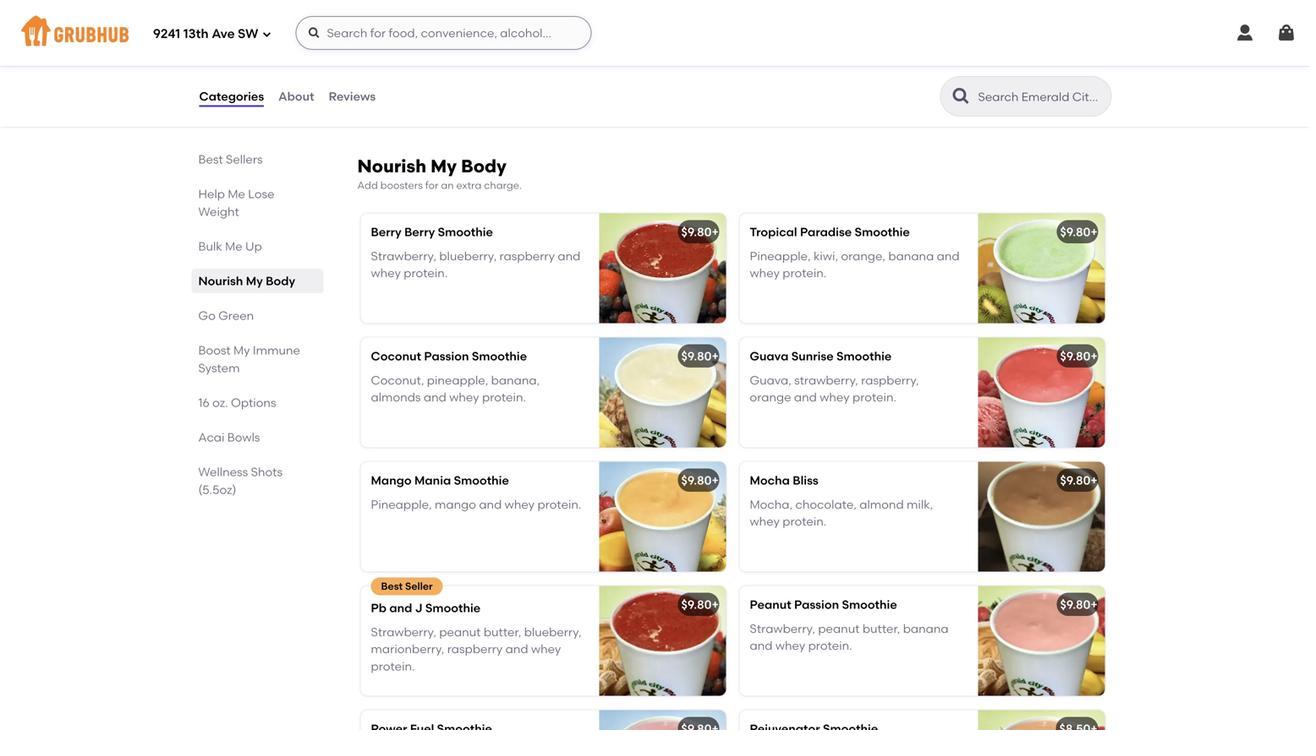 Task type: describe. For each thing, give the bounding box(es) containing it.
me for bulk
[[225, 239, 242, 254]]

pineapple, for mango
[[371, 498, 432, 512]]

nourish for nourish my body
[[198, 274, 243, 288]]

guava
[[750, 349, 789, 364]]

+ for strawberry, peanut butter, banana and whey protein.
[[1091, 598, 1098, 612]]

whey inside strawberry, peanut butter, banana and whey protein.
[[775, 639, 805, 653]]

peanut
[[750, 598, 791, 612]]

coconut passion smoothie image
[[599, 338, 726, 448]]

16 oz. options tab
[[198, 394, 317, 412]]

my for boost my immune system
[[233, 343, 250, 358]]

wellness
[[198, 465, 248, 480]]

coconut passion smoothie
[[371, 349, 527, 364]]

smoothie for raspberry
[[438, 225, 493, 239]]

pineapple, mango and whey protein.
[[371, 498, 581, 512]]

categories
[[199, 89, 264, 103]]

$9.80 for strawberry, peanut butter, banana and whey protein.
[[1060, 598, 1091, 612]]

green
[[218, 309, 254, 323]]

$9.80 + for strawberry, peanut butter, banana and whey protein.
[[1060, 598, 1098, 612]]

mocha
[[750, 474, 790, 488]]

$9.80 + for pineapple, mango and whey protein.
[[681, 474, 719, 488]]

extra
[[456, 179, 482, 192]]

mania
[[414, 474, 451, 488]]

smoothie for raspberry,
[[836, 349, 892, 364]]

wellness shots (5.5oz) tab
[[198, 463, 317, 499]]

guava, strawberry, raspberry, orange and whey protein.
[[750, 373, 919, 405]]

nourish for nourish my body add boosters for an extra charge.
[[357, 156, 426, 177]]

guava sunrise smoothie
[[750, 349, 892, 364]]

seller
[[405, 581, 433, 593]]

mango mania smoothie image
[[599, 462, 726, 572]]

blueberry, inside strawberry, blueberry, raspberry and whey protein.
[[439, 249, 497, 263]]

whey inside guava, strawberry, raspberry, orange and whey protein.
[[820, 390, 850, 405]]

almonds
[[371, 390, 421, 405]]

boost my immune system tab
[[198, 342, 317, 377]]

pb and j smoothie image
[[599, 587, 726, 697]]

1 horizontal spatial svg image
[[1276, 23, 1297, 43]]

protein. inside banana, peanut butter and whey protein.
[[750, 63, 794, 77]]

help me lose weight tab
[[198, 185, 317, 221]]

passion for pineapple,
[[424, 349, 469, 364]]

bulk me up tab
[[198, 238, 317, 255]]

smoothie for butter,
[[842, 598, 897, 612]]

flavor,
[[428, 46, 463, 60]]

tropical paradise smoothie image
[[978, 214, 1105, 324]]

options
[[231, 396, 276, 410]]

acai
[[198, 430, 224, 445]]

kiwi,
[[814, 249, 838, 263]]

16 oz. options
[[198, 396, 276, 410]]

chocolate,
[[795, 498, 857, 512]]

boost
[[198, 343, 231, 358]]

peanut for protein.
[[801, 46, 843, 60]]

mini mass smoothie
[[371, 22, 486, 36]]

milk,
[[907, 498, 933, 512]]

13th
[[183, 26, 209, 42]]

immune
[[253, 343, 300, 358]]

weight
[[198, 205, 239, 219]]

+ for coconut, pineapple, banana, almonds and whey protein.
[[712, 349, 719, 364]]

Search Emerald City Smoothie search field
[[976, 89, 1106, 105]]

smoothie for and
[[454, 474, 509, 488]]

nutty banana smoothie image
[[978, 10, 1105, 120]]

and inside strawberry, blueberry, raspberry and whey protein.
[[558, 249, 581, 263]]

strawberry, for passion
[[750, 622, 815, 636]]

pineapple, kiwi, orange, banana and whey protein.
[[750, 249, 960, 280]]

help
[[198, 187, 225, 201]]

charge.
[[484, 179, 522, 192]]

coconut, pineapple, banana, almonds and whey protein.
[[371, 373, 540, 405]]

best for best seller
[[381, 581, 403, 593]]

boost my immune system
[[198, 343, 300, 376]]

protein. inside strawberry, peanut butter, banana and whey protein.
[[808, 639, 852, 653]]

mango
[[371, 474, 412, 488]]

and inside choose a flavor, banana, whey protein and ice cream.
[[415, 63, 438, 77]]

j
[[415, 601, 423, 616]]

+ for pineapple, kiwi, orange, banana and whey protein.
[[1091, 225, 1098, 239]]

butter, for banana
[[863, 622, 900, 636]]

for
[[425, 179, 439, 192]]

mocha, chocolate, almond milk, whey protein.
[[750, 498, 933, 529]]

rejuvenator smoothie image
[[978, 711, 1105, 731]]

peanut passion smoothie
[[750, 598, 897, 612]]

strawberry,
[[794, 373, 858, 388]]

butter, for blueberry,
[[484, 625, 521, 640]]

up
[[245, 239, 262, 254]]

protein
[[371, 63, 412, 77]]

whey inside strawberry, peanut butter, blueberry, marionberry, raspberry and whey protein.
[[531, 642, 561, 657]]

smoothie for banana,
[[472, 349, 527, 364]]

strawberry, for berry
[[371, 249, 436, 263]]

nourish my body
[[198, 274, 295, 288]]

mini mass smoothie image
[[599, 10, 726, 120]]

pineapple, for tropical
[[750, 249, 811, 263]]

and inside strawberry, peanut butter, banana and whey protein.
[[750, 639, 773, 653]]

mocha,
[[750, 498, 793, 512]]

protein. inside mocha, chocolate, almond milk, whey protein.
[[783, 515, 827, 529]]

ave
[[212, 26, 235, 42]]

(5.5oz)
[[198, 483, 236, 497]]

about button
[[278, 66, 315, 127]]

nourish my body tab
[[198, 272, 317, 290]]

raspberry inside strawberry, peanut butter, blueberry, marionberry, raspberry and whey protein.
[[447, 642, 503, 657]]

$9.80 for pineapple, kiwi, orange, banana and whey protein.
[[1060, 225, 1091, 239]]

sunrise
[[791, 349, 834, 364]]

wellness shots (5.5oz)
[[198, 465, 283, 497]]

+ for strawberry, blueberry, raspberry and whey protein.
[[712, 225, 719, 239]]

pineapple,
[[427, 373, 488, 388]]

protein. inside strawberry, peanut butter, blueberry, marionberry, raspberry and whey protein.
[[371, 660, 415, 674]]

go green
[[198, 309, 254, 323]]

+ for pineapple, mango and whey protein.
[[712, 474, 719, 488]]

strawberry, for and
[[371, 625, 436, 640]]

banana for tropical paradise smoothie
[[888, 249, 934, 263]]

main navigation navigation
[[0, 0, 1310, 66]]

an
[[441, 179, 454, 192]]

tropical
[[750, 225, 797, 239]]

oz.
[[212, 396, 228, 410]]

banana, peanut butter and whey protein.
[[750, 46, 939, 77]]

add
[[357, 179, 378, 192]]

$9.80 + for strawberry, blueberry, raspberry and whey protein.
[[681, 225, 719, 239]]

whey inside choose a flavor, banana, whey protein and ice cream.
[[517, 46, 547, 60]]

ice
[[440, 63, 457, 77]]

mass
[[398, 22, 428, 36]]

choose a flavor, banana, whey protein and ice cream.
[[371, 46, 547, 77]]

nourish my body add boosters for an extra charge.
[[357, 156, 522, 192]]

my for nourish my body add boosters for an extra charge.
[[431, 156, 457, 177]]

categories button
[[198, 66, 265, 127]]

blueberry, inside strawberry, peanut butter, blueberry, marionberry, raspberry and whey protein.
[[524, 625, 581, 640]]

0 horizontal spatial svg image
[[307, 26, 321, 40]]

body for nourish my body add boosters for an extra charge.
[[461, 156, 507, 177]]

go green tab
[[198, 307, 317, 325]]

peanut for raspberry
[[439, 625, 481, 640]]

power fuel smoothie image
[[599, 711, 726, 731]]

best sellers
[[198, 152, 263, 167]]

$9.80 for strawberry, blueberry, raspberry and whey protein.
[[681, 225, 712, 239]]

1 berry from the left
[[371, 225, 402, 239]]

system
[[198, 361, 240, 376]]

9241
[[153, 26, 180, 42]]



Task type: vqa. For each thing, say whether or not it's contained in the screenshot.
2386
no



Task type: locate. For each thing, give the bounding box(es) containing it.
smoothie up strawberry, peanut butter, banana and whey protein.
[[842, 598, 897, 612]]

and inside strawberry, peanut butter, blueberry, marionberry, raspberry and whey protein.
[[505, 642, 528, 657]]

my down up
[[246, 274, 263, 288]]

banana, up cream.
[[466, 46, 515, 60]]

passion
[[424, 349, 469, 364], [794, 598, 839, 612]]

about
[[278, 89, 314, 103]]

1 vertical spatial best
[[381, 581, 403, 593]]

berry
[[371, 225, 402, 239], [404, 225, 435, 239]]

butter,
[[863, 622, 900, 636], [484, 625, 521, 640]]

tropical paradise smoothie
[[750, 225, 910, 239]]

1 vertical spatial me
[[225, 239, 242, 254]]

acai bowls
[[198, 430, 260, 445]]

reviews
[[329, 89, 376, 103]]

guava,
[[750, 373, 791, 388]]

1 horizontal spatial nourish
[[357, 156, 426, 177]]

+ for mocha, chocolate, almond milk, whey protein.
[[1091, 474, 1098, 488]]

0 vertical spatial me
[[228, 187, 245, 201]]

1 vertical spatial banana,
[[491, 373, 540, 388]]

banana,
[[466, 46, 515, 60], [491, 373, 540, 388]]

strawberry,
[[371, 249, 436, 263], [750, 622, 815, 636], [371, 625, 436, 640]]

1 horizontal spatial svg image
[[1235, 23, 1255, 43]]

1 horizontal spatial passion
[[794, 598, 839, 612]]

acai bowls tab
[[198, 429, 317, 447]]

banana, inside coconut, pineapple, banana, almonds and whey protein.
[[491, 373, 540, 388]]

pineapple, inside pineapple, kiwi, orange, banana and whey protein.
[[750, 249, 811, 263]]

berry down boosters
[[371, 225, 402, 239]]

me
[[228, 187, 245, 201], [225, 239, 242, 254]]

smoothie right j
[[425, 601, 481, 616]]

0 horizontal spatial blueberry,
[[439, 249, 497, 263]]

passion for peanut
[[794, 598, 839, 612]]

strawberry, blueberry, raspberry and whey protein.
[[371, 249, 581, 280]]

reviews button
[[328, 66, 377, 127]]

whey inside pineapple, kiwi, orange, banana and whey protein.
[[750, 266, 780, 280]]

bliss
[[793, 474, 819, 488]]

strawberry, down "peanut"
[[750, 622, 815, 636]]

1 horizontal spatial blueberry,
[[524, 625, 581, 640]]

body down bulk me up tab
[[266, 274, 295, 288]]

0 vertical spatial body
[[461, 156, 507, 177]]

paradise
[[800, 225, 852, 239]]

body
[[461, 156, 507, 177], [266, 274, 295, 288]]

coconut
[[371, 349, 421, 364]]

body for nourish my body
[[266, 274, 295, 288]]

body inside the nourish my body tab
[[266, 274, 295, 288]]

0 horizontal spatial butter,
[[484, 625, 521, 640]]

sw
[[238, 26, 258, 42]]

my inside the boost my immune system
[[233, 343, 250, 358]]

berry berry smoothie image
[[599, 214, 726, 324]]

$9.80 + for coconut, pineapple, banana, almonds and whey protein.
[[681, 349, 719, 364]]

0 vertical spatial nourish
[[357, 156, 426, 177]]

0 vertical spatial banana,
[[466, 46, 515, 60]]

banana, peanut butter and whey protein. button
[[740, 10, 1105, 120]]

nourish inside nourish my body add boosters for an extra charge.
[[357, 156, 426, 177]]

$9.80 for coconut, pineapple, banana, almonds and whey protein.
[[681, 349, 712, 364]]

strawberry, inside strawberry, peanut butter, banana and whey protein.
[[750, 622, 815, 636]]

butter
[[845, 46, 881, 60]]

pineapple, down tropical
[[750, 249, 811, 263]]

shots
[[251, 465, 283, 480]]

svg image
[[1276, 23, 1297, 43], [307, 26, 321, 40]]

svg image
[[1235, 23, 1255, 43], [262, 29, 272, 39]]

1 vertical spatial raspberry
[[447, 642, 503, 657]]

protein.
[[750, 63, 794, 77], [404, 266, 448, 280], [783, 266, 827, 280], [482, 390, 526, 405], [853, 390, 896, 405], [537, 498, 581, 512], [783, 515, 827, 529], [808, 639, 852, 653], [371, 660, 415, 674]]

body up extra
[[461, 156, 507, 177]]

whey inside coconut, pineapple, banana, almonds and whey protein.
[[449, 390, 479, 405]]

go
[[198, 309, 216, 323]]

mini
[[371, 22, 395, 36]]

9241 13th ave sw
[[153, 26, 258, 42]]

peanut inside strawberry, peanut butter, blueberry, marionberry, raspberry and whey protein.
[[439, 625, 481, 640]]

strawberry, peanut butter, blueberry, marionberry, raspberry and whey protein.
[[371, 625, 581, 674]]

0 vertical spatial best
[[198, 152, 223, 167]]

+ for guava, strawberry, raspberry, orange and whey protein.
[[1091, 349, 1098, 364]]

1 vertical spatial passion
[[794, 598, 839, 612]]

$9.80
[[681, 225, 712, 239], [1060, 225, 1091, 239], [681, 349, 712, 364], [1060, 349, 1091, 364], [681, 474, 712, 488], [1060, 474, 1091, 488], [681, 598, 712, 612], [1060, 598, 1091, 612]]

smoothie
[[431, 22, 486, 36], [438, 225, 493, 239], [855, 225, 910, 239], [472, 349, 527, 364], [836, 349, 892, 364], [454, 474, 509, 488], [842, 598, 897, 612], [425, 601, 481, 616]]

me left lose
[[228, 187, 245, 201]]

best sellers tab
[[198, 151, 317, 168]]

$9.80 + for pineapple, kiwi, orange, banana and whey protein.
[[1060, 225, 1098, 239]]

16
[[198, 396, 210, 410]]

protein. inside strawberry, blueberry, raspberry and whey protein.
[[404, 266, 448, 280]]

nourish up boosters
[[357, 156, 426, 177]]

smoothie up flavor,
[[431, 22, 486, 36]]

2 berry from the left
[[404, 225, 435, 239]]

1 horizontal spatial berry
[[404, 225, 435, 239]]

strawberry, inside strawberry, blueberry, raspberry and whey protein.
[[371, 249, 436, 263]]

2 vertical spatial my
[[233, 343, 250, 358]]

1 horizontal spatial body
[[461, 156, 507, 177]]

whey inside mocha, chocolate, almond milk, whey protein.
[[750, 515, 780, 529]]

orange
[[750, 390, 791, 405]]

pb and j smoothie
[[371, 601, 481, 616]]

my for nourish my body
[[246, 274, 263, 288]]

my right boost
[[233, 343, 250, 358]]

sellers
[[226, 152, 263, 167]]

banana
[[888, 249, 934, 263], [903, 622, 949, 636]]

orange,
[[841, 249, 886, 263]]

smoothie up the "raspberry,"
[[836, 349, 892, 364]]

1 vertical spatial nourish
[[198, 274, 243, 288]]

$9.80 +
[[681, 225, 719, 239], [1060, 225, 1098, 239], [681, 349, 719, 364], [1060, 349, 1098, 364], [681, 474, 719, 488], [1060, 474, 1098, 488], [681, 598, 719, 612], [1060, 598, 1098, 612]]

whey inside banana, peanut butter and whey protein.
[[909, 46, 939, 60]]

and inside guava, strawberry, raspberry, orange and whey protein.
[[794, 390, 817, 405]]

0 vertical spatial passion
[[424, 349, 469, 364]]

strawberry, peanut butter, banana and whey protein.
[[750, 622, 949, 653]]

nourish inside tab
[[198, 274, 243, 288]]

banana,
[[750, 46, 798, 60]]

bowls
[[227, 430, 260, 445]]

banana inside pineapple, kiwi, orange, banana and whey protein.
[[888, 249, 934, 263]]

0 horizontal spatial svg image
[[262, 29, 272, 39]]

and
[[884, 46, 906, 60], [415, 63, 438, 77], [558, 249, 581, 263], [937, 249, 960, 263], [424, 390, 446, 405], [794, 390, 817, 405], [479, 498, 502, 512], [389, 601, 412, 616], [750, 639, 773, 653], [505, 642, 528, 657]]

butter, inside strawberry, peanut butter, banana and whey protein.
[[863, 622, 900, 636]]

nourish up 'go green'
[[198, 274, 243, 288]]

0 vertical spatial raspberry
[[499, 249, 555, 263]]

$9.80 + for mocha, chocolate, almond milk, whey protein.
[[1060, 474, 1098, 488]]

help me lose weight
[[198, 187, 274, 219]]

$9.80 + for guava, strawberry, raspberry, orange and whey protein.
[[1060, 349, 1098, 364]]

protein. inside guava, strawberry, raspberry, orange and whey protein.
[[853, 390, 896, 405]]

a
[[418, 46, 426, 60]]

0 vertical spatial my
[[431, 156, 457, 177]]

butter, inside strawberry, peanut butter, blueberry, marionberry, raspberry and whey protein.
[[484, 625, 521, 640]]

1 vertical spatial banana
[[903, 622, 949, 636]]

whey inside strawberry, blueberry, raspberry and whey protein.
[[371, 266, 401, 280]]

berry berry smoothie
[[371, 225, 493, 239]]

me left up
[[225, 239, 242, 254]]

raspberry,
[[861, 373, 919, 388]]

1 vertical spatial pineapple,
[[371, 498, 432, 512]]

pb
[[371, 601, 387, 616]]

peanut down pb and j smoothie at left bottom
[[439, 625, 481, 640]]

0 horizontal spatial passion
[[424, 349, 469, 364]]

peanut down peanut passion smoothie
[[818, 622, 860, 636]]

best up pb
[[381, 581, 403, 593]]

0 vertical spatial blueberry,
[[439, 249, 497, 263]]

best left the sellers
[[198, 152, 223, 167]]

passion up pineapple,
[[424, 349, 469, 364]]

smoothie for flavor,
[[431, 22, 486, 36]]

smoothie for orange,
[[855, 225, 910, 239]]

protein. inside coconut, pineapple, banana, almonds and whey protein.
[[482, 390, 526, 405]]

0 horizontal spatial body
[[266, 274, 295, 288]]

my
[[431, 156, 457, 177], [246, 274, 263, 288], [233, 343, 250, 358]]

cream.
[[460, 63, 501, 77]]

me for help
[[228, 187, 245, 201]]

smoothie up strawberry, blueberry, raspberry and whey protein.
[[438, 225, 493, 239]]

me inside the "help me lose weight"
[[228, 187, 245, 201]]

search icon image
[[951, 86, 971, 107]]

my up the an
[[431, 156, 457, 177]]

Search for food, convenience, alcohol... search field
[[296, 16, 592, 50]]

strawberry, inside strawberry, peanut butter, blueberry, marionberry, raspberry and whey protein.
[[371, 625, 436, 640]]

banana for peanut passion smoothie
[[903, 622, 949, 636]]

banana, right pineapple,
[[491, 373, 540, 388]]

0 horizontal spatial best
[[198, 152, 223, 167]]

0 vertical spatial pineapple,
[[750, 249, 811, 263]]

0 horizontal spatial pineapple,
[[371, 498, 432, 512]]

1 horizontal spatial pineapple,
[[750, 249, 811, 263]]

raspberry inside strawberry, blueberry, raspberry and whey protein.
[[499, 249, 555, 263]]

raspberry down pb and j smoothie at left bottom
[[447, 642, 503, 657]]

best for best sellers
[[198, 152, 223, 167]]

mango mania smoothie
[[371, 474, 509, 488]]

best inside 'tab'
[[198, 152, 223, 167]]

my inside nourish my body add boosters for an extra charge.
[[431, 156, 457, 177]]

strawberry, down berry berry smoothie
[[371, 249, 436, 263]]

1 vertical spatial my
[[246, 274, 263, 288]]

peanut left butter in the top of the page
[[801, 46, 843, 60]]

$9.80 for pineapple, mango and whey protein.
[[681, 474, 712, 488]]

peanut for whey
[[818, 622, 860, 636]]

and inside coconut, pineapple, banana, almonds and whey protein.
[[424, 390, 446, 405]]

0 vertical spatial banana
[[888, 249, 934, 263]]

smoothie up pineapple,
[[472, 349, 527, 364]]

1 horizontal spatial best
[[381, 581, 403, 593]]

peanut inside strawberry, peanut butter, banana and whey protein.
[[818, 622, 860, 636]]

pineapple, down mango
[[371, 498, 432, 512]]

$9.80 for mocha, chocolate, almond milk, whey protein.
[[1060, 474, 1091, 488]]

1 vertical spatial body
[[266, 274, 295, 288]]

bulk me up
[[198, 239, 262, 254]]

raspberry
[[499, 249, 555, 263], [447, 642, 503, 657]]

coconut,
[[371, 373, 424, 388]]

raspberry down charge.
[[499, 249, 555, 263]]

marionberry,
[[371, 642, 444, 657]]

strawberry, up marionberry,
[[371, 625, 436, 640]]

smoothie up orange, on the top of the page
[[855, 225, 910, 239]]

0 horizontal spatial berry
[[371, 225, 402, 239]]

peanut inside banana, peanut butter and whey protein.
[[801, 46, 843, 60]]

protein. inside pineapple, kiwi, orange, banana and whey protein.
[[783, 266, 827, 280]]

mocha bliss image
[[978, 462, 1105, 572]]

berry down for at the left of page
[[404, 225, 435, 239]]

0 horizontal spatial nourish
[[198, 274, 243, 288]]

mango
[[435, 498, 476, 512]]

banana inside strawberry, peanut butter, banana and whey protein.
[[903, 622, 949, 636]]

1 vertical spatial blueberry,
[[524, 625, 581, 640]]

peanut passion smoothie image
[[978, 587, 1105, 697]]

and inside pineapple, kiwi, orange, banana and whey protein.
[[937, 249, 960, 263]]

guava sunrise smoothie image
[[978, 338, 1105, 448]]

banana, inside choose a flavor, banana, whey protein and ice cream.
[[466, 46, 515, 60]]

1 horizontal spatial butter,
[[863, 622, 900, 636]]

smoothie up pineapple, mango and whey protein.
[[454, 474, 509, 488]]

mocha bliss
[[750, 474, 819, 488]]

lose
[[248, 187, 274, 201]]

body inside nourish my body add boosters for an extra charge.
[[461, 156, 507, 177]]

and inside banana, peanut butter and whey protein.
[[884, 46, 906, 60]]

choose
[[371, 46, 415, 60]]

nourish
[[357, 156, 426, 177], [198, 274, 243, 288]]

passion up strawberry, peanut butter, banana and whey protein.
[[794, 598, 839, 612]]

$9.80 for guava, strawberry, raspberry, orange and whey protein.
[[1060, 349, 1091, 364]]

whey
[[517, 46, 547, 60], [909, 46, 939, 60], [371, 266, 401, 280], [750, 266, 780, 280], [449, 390, 479, 405], [820, 390, 850, 405], [505, 498, 535, 512], [750, 515, 780, 529], [775, 639, 805, 653], [531, 642, 561, 657]]

boosters
[[380, 179, 423, 192]]



